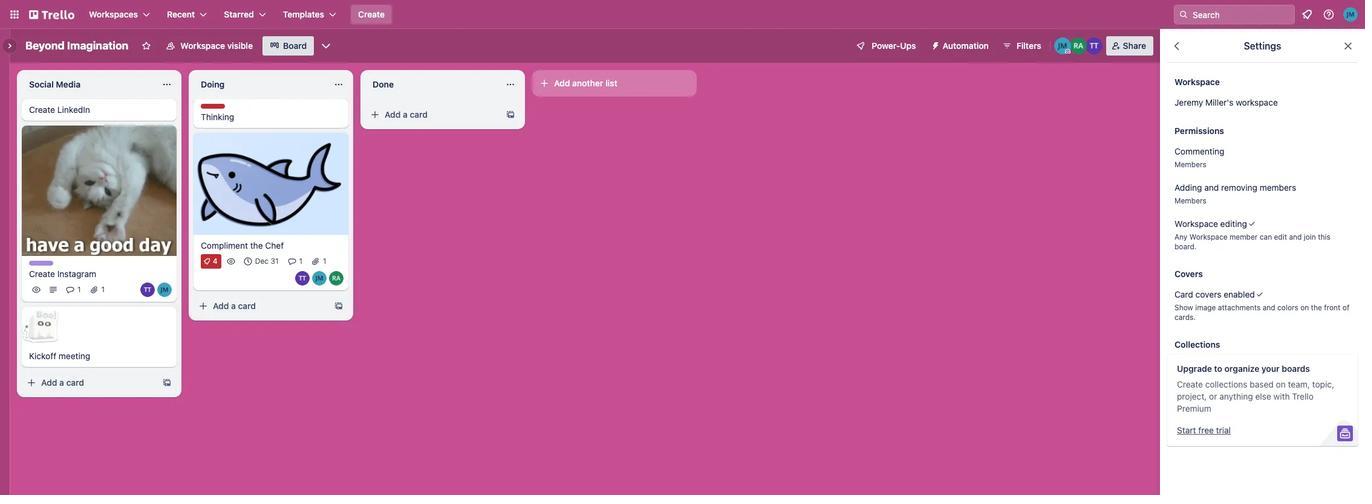Task type: locate. For each thing, give the bounding box(es) containing it.
starred
[[224, 9, 254, 19]]

add a card button for social media
[[22, 374, 157, 393]]

card covers enabled
[[1175, 290, 1255, 300]]

0 vertical spatial the
[[250, 241, 263, 251]]

kickoff
[[29, 352, 56, 362]]

collections
[[1175, 340, 1220, 350]]

workspace down workspace editing
[[1190, 233, 1228, 242]]

0 horizontal spatial create from template… image
[[162, 379, 172, 389]]

workspace up any
[[1175, 219, 1218, 229]]

workspace for workspace editing
[[1175, 219, 1218, 229]]

0 horizontal spatial on
[[1276, 380, 1286, 390]]

add a card down done
[[385, 109, 428, 120]]

color: purple, title: none image
[[29, 262, 53, 266]]

compliment
[[201, 241, 248, 251]]

1 vertical spatial create from template… image
[[162, 379, 172, 389]]

thoughts
[[201, 104, 234, 113]]

thoughts thinking
[[201, 104, 234, 122]]

1 vertical spatial jeremy miller (jeremymiller198) image
[[312, 271, 327, 286]]

beyond imagination
[[25, 39, 128, 52]]

1 horizontal spatial create from template… image
[[334, 302, 344, 311]]

instagram
[[57, 269, 96, 280]]

chef
[[265, 241, 284, 251]]

card down dec 31 option
[[238, 301, 256, 311]]

1 members from the top
[[1175, 160, 1207, 169]]

create from template… image
[[506, 110, 515, 120]]

0 horizontal spatial the
[[250, 241, 263, 251]]

linkedin
[[57, 105, 90, 115]]

create from template… image
[[334, 302, 344, 311], [162, 379, 172, 389]]

jeremy miller's workspace link
[[1167, 92, 1358, 114]]

permissions
[[1175, 126, 1224, 136]]

Board name text field
[[19, 36, 135, 56]]

add down the 4
[[213, 301, 229, 311]]

2 vertical spatial and
[[1263, 304, 1275, 313]]

dec 31
[[255, 257, 279, 266]]

on
[[1301, 304, 1309, 313], [1276, 380, 1286, 390]]

add inside button
[[554, 78, 570, 88]]

0 vertical spatial jeremy miller (jeremymiller198) image
[[1054, 38, 1071, 54]]

0 horizontal spatial add a card
[[41, 378, 84, 389]]

filters
[[1017, 41, 1041, 51]]

4
[[213, 257, 218, 266]]

add for social media
[[41, 378, 57, 389]]

and left colors
[[1263, 304, 1275, 313]]

2 vertical spatial a
[[59, 378, 64, 389]]

1 vertical spatial jeremy miller (jeremymiller198) image
[[157, 283, 172, 298]]

card for social media
[[66, 378, 84, 389]]

workspace for workspace visible
[[180, 41, 225, 51]]

add a card
[[385, 109, 428, 120], [213, 301, 256, 311], [41, 378, 84, 389]]

0 horizontal spatial card
[[66, 378, 84, 389]]

1 vertical spatial add a card
[[213, 301, 256, 311]]

add a card button for done
[[365, 105, 501, 125]]

0 horizontal spatial jeremy miller (jeremymiller198) image
[[157, 283, 172, 298]]

workspace editing
[[1175, 219, 1247, 229]]

jeremy miller (jeremymiller198) image
[[1054, 38, 1071, 54], [157, 283, 172, 298]]

create inside create linkedin link
[[29, 105, 55, 115]]

1 horizontal spatial and
[[1263, 304, 1275, 313]]

0 vertical spatial jeremy miller (jeremymiller198) image
[[1343, 7, 1358, 22]]

1 vertical spatial on
[[1276, 380, 1286, 390]]

this
[[1318, 233, 1331, 242]]

0 vertical spatial add a card button
[[365, 105, 501, 125]]

the
[[250, 241, 263, 251], [1311, 304, 1322, 313]]

1 horizontal spatial on
[[1301, 304, 1309, 313]]

1
[[299, 257, 302, 266], [323, 257, 326, 266], [77, 286, 81, 295], [101, 286, 105, 295]]

project,
[[1177, 392, 1207, 402]]

1 horizontal spatial jeremy miller (jeremymiller198) image
[[1054, 38, 1071, 54]]

and inside show image attachments and colors on the front of cards.
[[1263, 304, 1275, 313]]

add a card down the 4
[[213, 301, 256, 311]]

0 horizontal spatial a
[[59, 378, 64, 389]]

1 horizontal spatial a
[[231, 301, 236, 311]]

a for social media
[[59, 378, 64, 389]]

members down commenting
[[1175, 160, 1207, 169]]

workspace inside button
[[180, 41, 225, 51]]

jeremy miller (jeremymiller198) image down the compliment the chef "link"
[[312, 271, 327, 286]]

create inside upgrade to organize your boards create collections based on team, topic, project, or anything else with trello premium
[[1177, 380, 1203, 390]]

0 vertical spatial a
[[403, 109, 408, 120]]

on right colors
[[1301, 304, 1309, 313]]

and left join
[[1289, 233, 1302, 242]]

add a card down kickoff meeting
[[41, 378, 84, 389]]

the left front
[[1311, 304, 1322, 313]]

the inside show image attachments and colors on the front of cards.
[[1311, 304, 1322, 313]]

starred button
[[217, 5, 273, 24]]

1 vertical spatial a
[[231, 301, 236, 311]]

0 notifications image
[[1300, 7, 1314, 22]]

board.
[[1175, 243, 1197, 252]]

1 horizontal spatial add a card
[[213, 301, 256, 311]]

show image attachments and colors on the front of cards.
[[1175, 304, 1350, 322]]

with
[[1274, 392, 1290, 402]]

workspace inside "any workspace member can edit and join this board."
[[1190, 233, 1228, 242]]

thinking link
[[201, 111, 341, 123]]

0 horizontal spatial ruby anderson (rubyanderson7) image
[[329, 271, 344, 286]]

organize
[[1225, 364, 1260, 374]]

front
[[1324, 304, 1341, 313]]

1 horizontal spatial the
[[1311, 304, 1322, 313]]

workspace
[[1236, 97, 1278, 108]]

2 vertical spatial add a card button
[[22, 374, 157, 393]]

create inside create instagram link
[[29, 269, 55, 280]]

Search field
[[1189, 5, 1294, 24]]

commenting members
[[1175, 146, 1225, 169]]

2 horizontal spatial card
[[410, 109, 428, 120]]

card down meeting
[[66, 378, 84, 389]]

board
[[283, 41, 307, 51]]

add left another
[[554, 78, 570, 88]]

add down kickoff
[[41, 378, 57, 389]]

show
[[1175, 304, 1193, 313]]

2 horizontal spatial and
[[1289, 233, 1302, 242]]

jeremy miller (jeremymiller198) image
[[1343, 7, 1358, 22], [312, 271, 327, 286]]

workspaces
[[89, 9, 138, 19]]

0 vertical spatial members
[[1175, 160, 1207, 169]]

2 vertical spatial add a card
[[41, 378, 84, 389]]

a
[[403, 109, 408, 120], [231, 301, 236, 311], [59, 378, 64, 389]]

1 vertical spatial ruby anderson (rubyanderson7) image
[[329, 271, 344, 286]]

1 vertical spatial and
[[1289, 233, 1302, 242]]

1 horizontal spatial add a card button
[[194, 297, 329, 316]]

0 vertical spatial add a card
[[385, 109, 428, 120]]

recent
[[167, 9, 195, 19]]

2 horizontal spatial add a card button
[[365, 105, 501, 125]]

2 vertical spatial card
[[66, 378, 84, 389]]

0 horizontal spatial add a card button
[[22, 374, 157, 393]]

and inside adding and removing members members
[[1204, 183, 1219, 193]]

1 vertical spatial add a card button
[[194, 297, 329, 316]]

1 horizontal spatial ruby anderson (rubyanderson7) image
[[1070, 38, 1087, 54]]

create inside create button
[[358, 9, 385, 19]]

this member is an admin of this board. image
[[1065, 49, 1070, 54]]

jeremy miller's workspace
[[1175, 97, 1278, 108]]

else
[[1255, 392, 1271, 402]]

0 vertical spatial ruby anderson (rubyanderson7) image
[[1070, 38, 1087, 54]]

on up with
[[1276, 380, 1286, 390]]

add another list button
[[532, 70, 697, 97]]

attachments
[[1218, 304, 1261, 313]]

add a card button down done text field
[[365, 105, 501, 125]]

color: bold red, title: "thoughts" element
[[201, 104, 234, 113]]

primary element
[[0, 0, 1365, 29]]

pete ghost image
[[21, 308, 60, 346]]

Done text field
[[365, 75, 498, 94]]

workspace down recent dropdown button
[[180, 41, 225, 51]]

the up dec
[[250, 241, 263, 251]]

card for done
[[410, 109, 428, 120]]

power-ups button
[[848, 36, 923, 56]]

create linkedin link
[[29, 104, 169, 116]]

media
[[56, 79, 81, 90]]

1 vertical spatial card
[[238, 301, 256, 311]]

2 horizontal spatial a
[[403, 109, 408, 120]]

members
[[1175, 160, 1207, 169], [1175, 197, 1207, 206]]

visible
[[227, 41, 253, 51]]

terry turtle (terryturtle) image
[[1086, 38, 1102, 54], [295, 271, 310, 286], [140, 283, 155, 298]]

card
[[1175, 290, 1193, 300]]

workspace for workspace
[[1175, 77, 1220, 87]]

team,
[[1288, 380, 1310, 390]]

2 horizontal spatial terry turtle (terryturtle) image
[[1086, 38, 1102, 54]]

search image
[[1179, 10, 1189, 19]]

1 vertical spatial the
[[1311, 304, 1322, 313]]

0 vertical spatial on
[[1301, 304, 1309, 313]]

0 vertical spatial create from template… image
[[334, 302, 344, 311]]

covers
[[1175, 269, 1203, 279]]

jeremy miller (jeremymiller198) image right open information menu icon
[[1343, 7, 1358, 22]]

upgrade to organize your boards create collections based on team, topic, project, or anything else with trello premium
[[1177, 364, 1334, 414]]

2 members from the top
[[1175, 197, 1207, 206]]

members down adding at the right of page
[[1175, 197, 1207, 206]]

2 horizontal spatial add a card
[[385, 109, 428, 120]]

and inside "any workspace member can edit and join this board."
[[1289, 233, 1302, 242]]

doing
[[201, 79, 225, 90]]

automation button
[[926, 36, 996, 56]]

removing
[[1221, 183, 1257, 193]]

0 horizontal spatial and
[[1204, 183, 1219, 193]]

add
[[554, 78, 570, 88], [385, 109, 401, 120], [213, 301, 229, 311], [41, 378, 57, 389]]

collections
[[1205, 380, 1248, 390]]

workspace up jeremy
[[1175, 77, 1220, 87]]

on inside show image attachments and colors on the front of cards.
[[1301, 304, 1309, 313]]

1 horizontal spatial card
[[238, 301, 256, 311]]

and right adding at the right of page
[[1204, 183, 1219, 193]]

0 vertical spatial card
[[410, 109, 428, 120]]

members
[[1260, 183, 1296, 193]]

add for doing
[[213, 301, 229, 311]]

thinking
[[201, 112, 234, 122]]

workspace
[[180, 41, 225, 51], [1175, 77, 1220, 87], [1175, 219, 1218, 229], [1190, 233, 1228, 242]]

1 vertical spatial members
[[1175, 197, 1207, 206]]

card down done text field
[[410, 109, 428, 120]]

compliment the chef link
[[201, 240, 341, 252]]

a for done
[[403, 109, 408, 120]]

kickoff meeting link
[[29, 351, 169, 363]]

add a card button
[[365, 105, 501, 125], [194, 297, 329, 316], [22, 374, 157, 393]]

anything
[[1220, 392, 1253, 402]]

and
[[1204, 183, 1219, 193], [1289, 233, 1302, 242], [1263, 304, 1275, 313]]

filters button
[[998, 36, 1045, 56]]

add a card for done
[[385, 109, 428, 120]]

jeremy
[[1175, 97, 1203, 108]]

add down done
[[385, 109, 401, 120]]

add a card for doing
[[213, 301, 256, 311]]

0 vertical spatial and
[[1204, 183, 1219, 193]]

1 horizontal spatial terry turtle (terryturtle) image
[[295, 271, 310, 286]]

add a card button down dec 31 option
[[194, 297, 329, 316]]

create from template… image for doing
[[334, 302, 344, 311]]

add a card button down kickoff meeting link
[[22, 374, 157, 393]]

Social Media text field
[[22, 75, 155, 94]]

ruby anderson (rubyanderson7) image
[[1070, 38, 1087, 54], [329, 271, 344, 286]]

beyond
[[25, 39, 65, 52]]



Task type: vqa. For each thing, say whether or not it's contained in the screenshot.
Social Media "text field"
yes



Task type: describe. For each thing, give the bounding box(es) containing it.
recent button
[[160, 5, 214, 24]]

boards
[[1282, 364, 1310, 374]]

another
[[572, 78, 603, 88]]

add a card for social media
[[41, 378, 84, 389]]

share
[[1123, 41, 1146, 51]]

Doing text field
[[194, 75, 327, 94]]

power-ups
[[872, 41, 916, 51]]

a for doing
[[231, 301, 236, 311]]

card for doing
[[238, 301, 256, 311]]

miller's
[[1206, 97, 1234, 108]]

share button
[[1106, 36, 1153, 56]]

list
[[605, 78, 617, 88]]

editing
[[1220, 219, 1247, 229]]

trial
[[1216, 426, 1231, 436]]

of
[[1343, 304, 1350, 313]]

done
[[373, 79, 394, 90]]

image
[[1195, 304, 1216, 313]]

create linkedin
[[29, 105, 90, 115]]

your
[[1262, 364, 1280, 374]]

power-
[[872, 41, 900, 51]]

adding
[[1175, 183, 1202, 193]]

social media
[[29, 79, 81, 90]]

any workspace member can edit and join this board.
[[1175, 233, 1331, 252]]

cards.
[[1175, 313, 1196, 322]]

or
[[1209, 392, 1217, 402]]

create for create instagram
[[29, 269, 55, 280]]

start
[[1177, 426, 1196, 436]]

add another list
[[554, 78, 617, 88]]

31
[[271, 257, 279, 266]]

customize views image
[[320, 40, 332, 52]]

0 horizontal spatial jeremy miller (jeremymiller198) image
[[312, 271, 327, 286]]

the inside "link"
[[250, 241, 263, 251]]

join
[[1304, 233, 1316, 242]]

board link
[[263, 36, 314, 56]]

workspace visible button
[[159, 36, 260, 56]]

adding and removing members members
[[1175, 183, 1296, 206]]

on inside upgrade to organize your boards create collections based on team, topic, project, or anything else with trello premium
[[1276, 380, 1286, 390]]

settings
[[1244, 41, 1281, 51]]

to
[[1214, 364, 1222, 374]]

members inside adding and removing members members
[[1175, 197, 1207, 206]]

covers
[[1196, 290, 1221, 300]]

create from template… image for social media
[[162, 379, 172, 389]]

commenting
[[1175, 146, 1225, 157]]

create instagram
[[29, 269, 96, 280]]

upgrade
[[1177, 364, 1212, 374]]

topic,
[[1312, 380, 1334, 390]]

sm image
[[926, 36, 943, 53]]

trello
[[1292, 392, 1314, 402]]

any
[[1175, 233, 1188, 242]]

templates
[[283, 9, 324, 19]]

open information menu image
[[1323, 8, 1335, 21]]

create for create linkedin
[[29, 105, 55, 115]]

premium
[[1177, 404, 1212, 414]]

ups
[[900, 41, 916, 51]]

member
[[1230, 233, 1258, 242]]

create for create
[[358, 9, 385, 19]]

create button
[[351, 5, 392, 24]]

back to home image
[[29, 5, 74, 24]]

templates button
[[276, 5, 344, 24]]

based
[[1250, 380, 1274, 390]]

start free trial
[[1177, 426, 1231, 436]]

enabled
[[1224, 290, 1255, 300]]

meeting
[[59, 352, 90, 362]]

start free trial button
[[1177, 425, 1231, 437]]

star or unstar board image
[[142, 41, 151, 51]]

0 horizontal spatial terry turtle (terryturtle) image
[[140, 283, 155, 298]]

members inside commenting members
[[1175, 160, 1207, 169]]

add for done
[[385, 109, 401, 120]]

compliment the chef
[[201, 241, 284, 251]]

can
[[1260, 233, 1272, 242]]

1 horizontal spatial jeremy miller (jeremymiller198) image
[[1343, 7, 1358, 22]]

social
[[29, 79, 54, 90]]

edit
[[1274, 233, 1287, 242]]

Dec 31 checkbox
[[241, 254, 282, 269]]

create instagram link
[[29, 269, 169, 281]]

dec
[[255, 257, 269, 266]]

workspace visible
[[180, 41, 253, 51]]

free
[[1198, 426, 1214, 436]]

workspaces button
[[82, 5, 157, 24]]

automation
[[943, 41, 989, 51]]

add a card button for doing
[[194, 297, 329, 316]]



